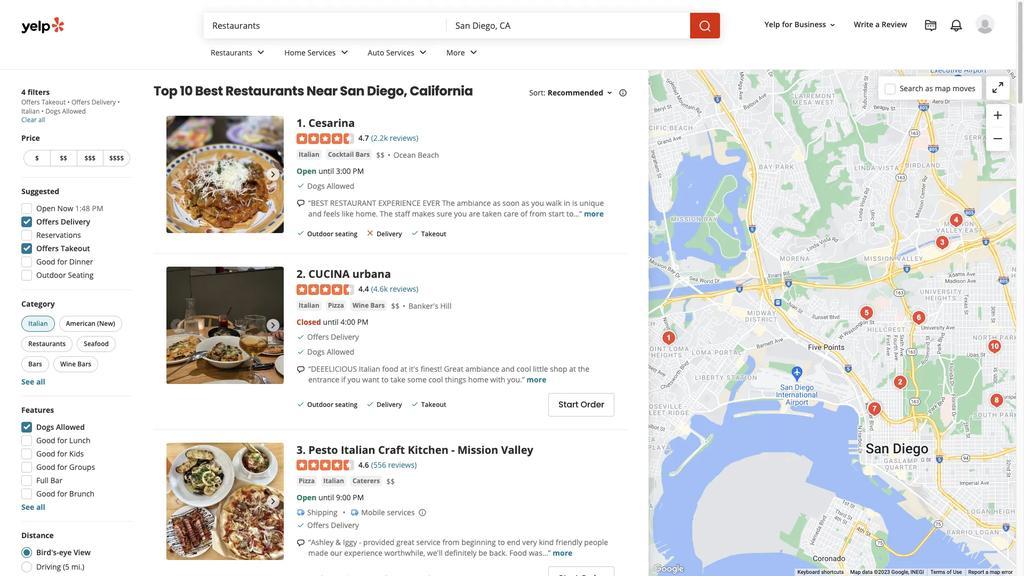 Task type: vqa. For each thing, say whether or not it's contained in the screenshot.
FIELD to the right
yes



Task type: describe. For each thing, give the bounding box(es) containing it.
pizza button for pizza link to the left
[[297, 476, 317, 487]]

like
[[342, 209, 354, 219]]

none field near
[[456, 20, 682, 31]]

farmer's bottega restaurant image
[[857, 302, 878, 324]]

1 horizontal spatial the
[[442, 198, 455, 208]]

16 speech v2 image for urbana
[[297, 365, 305, 374]]

our
[[330, 548, 343, 559]]

seating for "16 close v2" icon
[[335, 229, 358, 238]]

2 outdoor seating from the top
[[307, 400, 358, 409]]

until for cesarina
[[319, 166, 334, 176]]

user actions element
[[757, 13, 1011, 79]]

a for report
[[986, 570, 989, 576]]

and inside "best restaurant experience ever the ambiance as soon as you walk in is unique and feels like home. the staff makes sure you are taken care of from start to…"
[[309, 209, 322, 219]]

italian button up closed
[[297, 300, 322, 311]]

eye
[[59, 548, 72, 558]]

good for good for groups
[[36, 462, 55, 472]]

for for lunch
[[57, 436, 67, 446]]

experience
[[379, 198, 421, 208]]

we'll
[[428, 548, 443, 559]]

clear
[[21, 115, 37, 124]]

auto
[[368, 47, 385, 57]]

1 horizontal spatial cucina urbana image
[[890, 372, 912, 393]]

16 checkmark v2 image for outdoor seating
[[297, 229, 305, 238]]

italian link for cesarina
[[297, 149, 322, 160]]

group containing features
[[18, 405, 132, 513]]

sort:
[[530, 88, 546, 98]]

cocktail bars
[[328, 150, 370, 159]]

(2.2k reviews) link
[[371, 132, 419, 144]]

tavola nostra pizzeria e cucina image
[[909, 307, 930, 329]]

4.6 star rating image
[[297, 460, 354, 471]]

features
[[21, 405, 54, 415]]

for for groups
[[57, 462, 67, 472]]

price group
[[21, 133, 132, 169]]

1
[[297, 116, 303, 130]]

&
[[336, 538, 341, 548]]

filters
[[28, 87, 50, 97]]

inegi
[[911, 570, 925, 576]]

option group containing distance
[[18, 531, 132, 577]]

map for moves
[[936, 83, 951, 93]]

driving
[[36, 562, 61, 572]]

16 checkmark v2 image for takeout
[[411, 400, 419, 409]]

1 vertical spatial of
[[948, 570, 952, 576]]

civico 1845 image
[[865, 397, 886, 419]]

16 shipping v2 image for shipping
[[297, 509, 305, 517]]

previous image for 2
[[171, 319, 184, 332]]

near
[[307, 82, 338, 100]]

bars inside cocktail bars button
[[356, 150, 370, 159]]

top
[[154, 82, 178, 100]]

start order link
[[549, 393, 615, 417]]

10
[[180, 82, 193, 100]]

restaurants for restaurants button
[[28, 340, 66, 349]]

italian button down 4.7 star rating image
[[297, 149, 322, 160]]

review
[[882, 19, 908, 30]]

yelp for business
[[765, 19, 827, 30]]

cucina
[[309, 267, 350, 281]]

see for category
[[21, 377, 34, 387]]

for for dinner
[[57, 257, 67, 267]]

4.7 star rating image
[[297, 133, 354, 144]]

"ashley & iggy - provided great service from beginning to end very kind friendly people made our experience worthwhile, we'll definitely be back. food was…"
[[309, 538, 609, 559]]

offers down closed
[[307, 332, 329, 342]]

2 at from the left
[[570, 364, 577, 374]]

outdoor seating
[[36, 270, 94, 280]]

see all button for features
[[21, 502, 45, 512]]

1 vertical spatial wine bars button
[[53, 357, 98, 373]]

2 vertical spatial outdoor
[[307, 400, 334, 409]]

offers up price group
[[71, 98, 90, 107]]

0 horizontal spatial pizza link
[[297, 476, 317, 487]]

next image
[[267, 168, 280, 181]]

pizza button for right pizza link
[[326, 300, 346, 311]]

16 speech v2 image for italian
[[297, 539, 305, 548]]

view
[[74, 548, 91, 558]]

previous image
[[171, 495, 184, 508]]

good for good for brunch
[[36, 489, 55, 499]]

urbana
[[353, 267, 391, 281]]

pm for 2 . cucina urbana
[[358, 317, 369, 327]]

italian link for cucina
[[297, 300, 322, 311]]

takeout inside 4 filters offers takeout • offers delivery • italian • dogs allowed clear all
[[42, 98, 66, 107]]

0 vertical spatial wine bars button
[[351, 300, 387, 311]]

home services link
[[276, 38, 360, 69]]

wine inside group
[[60, 360, 76, 369]]

order
[[581, 399, 605, 411]]

(2.2k reviews)
[[371, 133, 419, 143]]

previous image for 1
[[171, 168, 184, 181]]

. for 1
[[303, 116, 306, 130]]

see all for features
[[21, 502, 45, 512]]

reviews) for cesarina
[[390, 133, 419, 143]]

food
[[382, 364, 399, 374]]

zoom in image
[[992, 109, 1005, 122]]

0 vertical spatial cool
[[517, 364, 532, 374]]

1 16 speech v2 image from the top
[[297, 199, 305, 208]]

0 horizontal spatial as
[[493, 198, 501, 208]]

1 horizontal spatial as
[[522, 198, 530, 208]]

1 vertical spatial restaurants
[[226, 82, 304, 100]]

yelp
[[765, 19, 781, 30]]

bars down seafood button
[[78, 360, 91, 369]]

allowed down 3:00
[[327, 181, 355, 191]]

map
[[851, 570, 862, 576]]

takeout up dinner
[[61, 243, 90, 254]]

map for error
[[991, 570, 1001, 576]]

banker's hill
[[409, 301, 452, 311]]

0 vertical spatial -
[[452, 443, 455, 457]]

provided
[[364, 538, 395, 548]]

pizza for right pizza link
[[328, 301, 344, 310]]

2 . cucina urbana
[[297, 267, 391, 281]]

offers down 4
[[21, 98, 40, 107]]

4.4
[[359, 284, 369, 294]]

of inside "best restaurant experience ever the ambiance as soon as you walk in is unique and feels like home. the staff makes sure you are taken care of from start to…"
[[521, 209, 528, 219]]

kids
[[69, 449, 84, 459]]

mi.)
[[71, 562, 84, 572]]

2 vertical spatial italian link
[[321, 476, 346, 487]]

takeout down makes on the top
[[422, 229, 447, 238]]

3:00
[[336, 166, 351, 176]]

italian inside 4 filters offers takeout • offers delivery • italian • dogs allowed clear all
[[21, 107, 40, 116]]

offers down shipping
[[307, 521, 329, 531]]

pesto
[[309, 443, 338, 457]]

1 vertical spatial the
[[380, 209, 393, 219]]

wine bars link
[[351, 300, 387, 311]]

be
[[479, 548, 488, 559]]

with
[[491, 375, 506, 385]]

dogs inside group
[[36, 422, 54, 432]]

16 close v2 image
[[366, 229, 375, 238]]

(4.6k reviews) link
[[371, 283, 419, 295]]

ambiance inside "best restaurant experience ever the ambiance as soon as you walk in is unique and feels like home. the staff makes sure you are taken care of from start to…"
[[457, 198, 491, 208]]

all inside 4 filters offers takeout • offers delivery • italian • dogs allowed clear all
[[38, 115, 45, 124]]

ristorante illando image
[[865, 398, 886, 420]]

little
[[533, 364, 549, 374]]

services for home services
[[308, 47, 336, 57]]

soon
[[503, 198, 520, 208]]

(new)
[[97, 319, 115, 328]]

driving (5 mi.)
[[36, 562, 84, 572]]

dogs up "best
[[307, 181, 325, 191]]

next image for 2 . cucina urbana
[[267, 319, 280, 332]]

search image
[[699, 20, 712, 32]]

pesto italian craft kitchen - mission valley image
[[932, 232, 954, 253]]

1 horizontal spatial •
[[67, 98, 70, 107]]

none field find
[[212, 20, 439, 31]]

italian down 4.7 star rating image
[[299, 150, 320, 159]]

$$ for cesarina
[[376, 150, 385, 160]]

cocktail
[[328, 150, 354, 159]]

business categories element
[[202, 38, 996, 69]]

italian button up open until 9:00 pm
[[321, 476, 346, 487]]

$$$$
[[109, 154, 124, 163]]

offers down reservations at the left
[[36, 243, 59, 254]]

keyboard
[[798, 570, 821, 576]]

open for 1
[[297, 166, 317, 176]]

pm for 1 . cesarina
[[353, 166, 364, 176]]

16 chevron down v2 image for recommended
[[606, 89, 614, 97]]

until for pesto
[[319, 493, 334, 503]]

caterers button
[[351, 476, 382, 487]]

$$ for cucina
[[391, 301, 400, 311]]

1 vertical spatial outdoor
[[36, 270, 66, 280]]

4.6 link
[[359, 459, 369, 471]]

"best
[[309, 198, 328, 208]]

suggested
[[21, 186, 59, 196]]

restaurants for restaurants link
[[211, 47, 253, 57]]

full bar
[[36, 476, 63, 486]]

$
[[35, 154, 39, 163]]

to inside '"ashley & iggy - provided great service from beginning to end very kind friendly people made our experience worthwhile, we'll definitely be back. food was…"'
[[498, 538, 505, 548]]

2
[[297, 267, 303, 281]]

italian down category
[[28, 319, 48, 328]]

for for kids
[[57, 449, 67, 459]]

16 chevron down v2 image for yelp for business
[[829, 21, 838, 29]]

cori pastificio trattoria image
[[985, 336, 1006, 357]]

mobile
[[362, 508, 385, 518]]

reviews) for pesto
[[388, 460, 417, 470]]

price
[[21, 133, 40, 143]]

$$ inside button
[[60, 154, 67, 163]]

are
[[469, 209, 481, 219]]

bars inside the wine bars link
[[371, 301, 385, 310]]

24 chevron down v2 image for restaurants
[[255, 46, 268, 59]]

(556 reviews)
[[371, 460, 417, 470]]

24 chevron down v2 image
[[338, 46, 351, 59]]

3
[[297, 443, 303, 457]]

slideshow element for 1
[[167, 116, 284, 233]]

1 horizontal spatial pizza link
[[326, 300, 346, 311]]

now
[[57, 203, 73, 214]]

italian button down category
[[21, 316, 55, 332]]

24 chevron down v2 image for auto services
[[417, 46, 430, 59]]

1 vertical spatial offers delivery
[[307, 332, 359, 342]]

see all button for category
[[21, 377, 45, 387]]

expand map image
[[992, 81, 1005, 94]]

end
[[507, 538, 521, 548]]

1 outdoor seating from the top
[[307, 229, 358, 238]]

services
[[387, 508, 415, 518]]

2 horizontal spatial •
[[118, 98, 120, 107]]

bars button
[[21, 357, 49, 373]]

entrance
[[309, 375, 340, 385]]

service
[[417, 538, 441, 548]]

groups
[[69, 462, 95, 472]]

home
[[469, 375, 489, 385]]

use
[[954, 570, 963, 576]]

craft
[[378, 443, 405, 457]]

0 horizontal spatial cesarina image
[[167, 116, 284, 233]]

open inside group
[[36, 203, 55, 214]]

0 horizontal spatial cool
[[429, 375, 443, 385]]

you inside "deeelicious italian food at it's finest! great ambiance and cool little shop at the entrance if you want to take some cool things home with you."
[[348, 375, 361, 385]]

offers delivery for mobile services
[[307, 521, 359, 531]]

open for 3
[[297, 493, 317, 503]]

©2023
[[875, 570, 891, 576]]

to…"
[[567, 209, 583, 219]]

some
[[408, 375, 427, 385]]



Task type: locate. For each thing, give the bounding box(es) containing it.
kitchen
[[408, 443, 449, 457]]

projects image
[[925, 19, 938, 32]]

until
[[319, 166, 334, 176], [323, 317, 339, 327], [319, 493, 334, 503]]

services inside the home services link
[[308, 47, 336, 57]]

allowed inside 4 filters offers takeout • offers delivery • italian • dogs allowed clear all
[[62, 107, 86, 116]]

0 vertical spatial see all button
[[21, 377, 45, 387]]

1 . from the top
[[303, 116, 306, 130]]

great
[[397, 538, 415, 548]]

5 good from the top
[[36, 489, 55, 499]]

24 chevron down v2 image inside restaurants link
[[255, 46, 268, 59]]

food
[[510, 548, 527, 559]]

wine bars for the bottom the wine bars button
[[60, 360, 91, 369]]

2 24 chevron down v2 image from the left
[[417, 46, 430, 59]]

0 horizontal spatial none field
[[212, 20, 439, 31]]

for up good for kids at left bottom
[[57, 436, 67, 446]]

offers delivery down closed until 4:00 pm
[[307, 332, 359, 342]]

as up taken
[[493, 198, 501, 208]]

0 vertical spatial reviews)
[[390, 133, 419, 143]]

slideshow element for 3
[[167, 443, 284, 560]]

delivery inside group
[[61, 217, 90, 227]]

0 vertical spatial all
[[38, 115, 45, 124]]

16 speech v2 image left "ashley
[[297, 539, 305, 548]]

0 vertical spatial a
[[876, 19, 881, 30]]

for for business
[[783, 19, 793, 30]]

1 horizontal spatial 16 chevron down v2 image
[[829, 21, 838, 29]]

group containing suggested
[[18, 186, 132, 284]]

more for urbana
[[527, 375, 547, 385]]

restaurants down restaurants link
[[226, 82, 304, 100]]

from inside "best restaurant experience ever the ambiance as soon as you walk in is unique and feels like home. the staff makes sure you are taken care of from start to…"
[[530, 209, 547, 219]]

restaurants up bars 'button'
[[28, 340, 66, 349]]

pizza for pizza link to the left
[[299, 477, 315, 486]]

0 horizontal spatial -
[[359, 538, 362, 548]]

16 checkmark v2 image for offers delivery
[[297, 522, 305, 530]]

2 horizontal spatial more link
[[584, 209, 604, 219]]

•
[[67, 98, 70, 107], [118, 98, 120, 107], [41, 107, 44, 116]]

people
[[585, 538, 609, 548]]

business
[[795, 19, 827, 30]]

previous image
[[171, 168, 184, 181], [171, 319, 184, 332]]

allowed up "deeelicious
[[327, 347, 355, 357]]

as right search
[[926, 83, 934, 93]]

services inside the auto services link
[[387, 47, 415, 57]]

italian down 4
[[21, 107, 40, 116]]

shop
[[551, 364, 568, 374]]

16 checkmark v2 image for dogs allowed
[[297, 348, 305, 356]]

seating for 16 checkmark v2 icon for delivery
[[335, 400, 358, 409]]

1 vertical spatial .
[[303, 267, 306, 281]]

1 see from the top
[[21, 377, 34, 387]]

16 checkmark v2 image for takeout
[[411, 229, 419, 238]]

16 checkmark v2 image for offers delivery
[[297, 333, 305, 341]]

recommended button
[[548, 88, 614, 98]]

experience
[[344, 548, 383, 559]]

9:00
[[336, 493, 351, 503]]

16 shipping v2 image for mobile services
[[351, 509, 359, 517]]

care
[[504, 209, 519, 219]]

sure
[[437, 209, 452, 219]]

2 good from the top
[[36, 436, 55, 446]]

16 checkmark v2 image for dogs allowed
[[297, 182, 305, 190]]

1 vertical spatial see
[[21, 502, 34, 512]]

terms of use
[[931, 570, 963, 576]]

2 vertical spatial more
[[553, 548, 573, 559]]

map left moves
[[936, 83, 951, 93]]

2 16 speech v2 image from the top
[[297, 365, 305, 374]]

definitely
[[445, 548, 477, 559]]

1 see all button from the top
[[21, 377, 45, 387]]

more link for urbana
[[527, 375, 547, 385]]

to down food
[[382, 375, 389, 385]]

4.7
[[359, 133, 369, 143]]

1 horizontal spatial a
[[986, 570, 989, 576]]

3 16 speech v2 image from the top
[[297, 539, 305, 548]]

$$ down the (556 reviews)
[[387, 477, 395, 487]]

zoom out image
[[992, 132, 1005, 145]]

you."
[[508, 375, 525, 385]]

1 vertical spatial map
[[991, 570, 1001, 576]]

wine down 4.4
[[353, 301, 369, 310]]

and inside "deeelicious italian food at it's finest! great ambiance and cool little shop at the entrance if you want to take some cool things home with you."
[[502, 364, 515, 374]]

cocktail bars link
[[326, 149, 372, 160]]

1 services from the left
[[308, 47, 336, 57]]

ambiance up home at the left
[[466, 364, 500, 374]]

next image left shipping
[[267, 495, 280, 508]]

1 horizontal spatial from
[[530, 209, 547, 219]]

delivery inside 4 filters offers takeout • offers delivery • italian • dogs allowed clear all
[[92, 98, 116, 107]]

1 vertical spatial more
[[527, 375, 547, 385]]

restaurants link
[[202, 38, 276, 69]]

a right write
[[876, 19, 881, 30]]

1 vertical spatial open
[[36, 203, 55, 214]]

0 vertical spatial and
[[309, 209, 322, 219]]

1 good from the top
[[36, 257, 55, 267]]

notifications image
[[951, 19, 964, 32]]

ocean beach
[[394, 150, 439, 160]]

great
[[444, 364, 464, 374]]

0 vertical spatial until
[[319, 166, 334, 176]]

clear all link
[[21, 115, 45, 124]]

bars down (4.6k
[[371, 301, 385, 310]]

0 vertical spatial next image
[[267, 319, 280, 332]]

0 vertical spatial previous image
[[171, 168, 184, 181]]

1 vertical spatial cesarina image
[[658, 328, 680, 349]]

outdoor down the feels
[[307, 229, 334, 238]]

for down offers takeout
[[57, 257, 67, 267]]

3 . pesto italian craft kitchen - mission valley
[[297, 443, 534, 457]]

map region
[[633, 0, 1025, 577]]

0 horizontal spatial 16 chevron down v2 image
[[606, 89, 614, 97]]

1 vertical spatial wine bars
[[60, 360, 91, 369]]

more down friendly
[[553, 548, 573, 559]]

italian up closed
[[299, 301, 320, 310]]

"ashley
[[309, 538, 334, 548]]

1 vertical spatial to
[[498, 538, 505, 548]]

cesarina link
[[309, 116, 355, 130]]

option group
[[18, 531, 132, 577]]

next image for 3 . pesto italian craft kitchen - mission valley
[[267, 495, 280, 508]]

allowed
[[62, 107, 86, 116], [327, 181, 355, 191], [327, 347, 355, 357], [56, 422, 85, 432]]

caterers link
[[351, 476, 382, 487]]

3 24 chevron down v2 image from the left
[[467, 46, 480, 59]]

. for 3
[[303, 443, 306, 457]]

Near text field
[[456, 20, 682, 31]]

pm inside group
[[92, 203, 103, 214]]

4
[[21, 87, 26, 97]]

restaurants inside button
[[28, 340, 66, 349]]

1 vertical spatial outdoor seating
[[307, 400, 358, 409]]

beginning
[[462, 538, 496, 548]]

1 horizontal spatial cool
[[517, 364, 532, 374]]

all for category
[[36, 377, 45, 387]]

piacere mio - south park image
[[987, 390, 1008, 411]]

0 vertical spatial outdoor
[[307, 229, 334, 238]]

offers delivery down shipping
[[307, 521, 359, 531]]

2 next image from the top
[[267, 495, 280, 508]]

"best restaurant experience ever the ambiance as soon as you walk in is unique and feels like home. the staff makes sure you are taken care of from start to…"
[[309, 198, 604, 219]]

keyboard shortcuts button
[[798, 569, 845, 577]]

2 services from the left
[[387, 47, 415, 57]]

pizza link up closed until 4:00 pm
[[326, 300, 346, 311]]

wine bars inside group
[[60, 360, 91, 369]]

1 24 chevron down v2 image from the left
[[255, 46, 268, 59]]

0 horizontal spatial the
[[380, 209, 393, 219]]

24 chevron down v2 image
[[255, 46, 268, 59], [417, 46, 430, 59], [467, 46, 480, 59]]

2 none field from the left
[[456, 20, 682, 31]]

report
[[969, 570, 985, 576]]

from inside '"ashley & iggy - provided great service from beginning to end very kind friendly people made our experience worthwhile, we'll definitely be back. food was…"'
[[443, 538, 460, 548]]

cucina urbana image
[[167, 267, 284, 384], [890, 372, 912, 393]]

offers up reservations at the left
[[36, 217, 59, 227]]

report a map error link
[[969, 570, 1014, 576]]

until for cucina
[[323, 317, 339, 327]]

dogs down features
[[36, 422, 54, 432]]

outdoor down good for dinner
[[36, 270, 66, 280]]

ambiance up are
[[457, 198, 491, 208]]

see for features
[[21, 502, 34, 512]]

2 horizontal spatial you
[[532, 198, 545, 208]]

of left use
[[948, 570, 952, 576]]

1 at from the left
[[401, 364, 407, 374]]

dogs inside 4 filters offers takeout • offers delivery • italian • dogs allowed clear all
[[45, 107, 61, 116]]

1 see all from the top
[[21, 377, 45, 387]]

services for auto services
[[387, 47, 415, 57]]

2 see all button from the top
[[21, 502, 45, 512]]

1 vertical spatial cool
[[429, 375, 443, 385]]

0 vertical spatial to
[[382, 375, 389, 385]]

a for write
[[876, 19, 881, 30]]

for down good for lunch
[[57, 449, 67, 459]]

bar
[[50, 476, 63, 486]]

0 horizontal spatial wine bars button
[[53, 357, 98, 373]]

you left are
[[454, 209, 467, 219]]

1 vertical spatial wine
[[60, 360, 76, 369]]

dogs
[[45, 107, 61, 116], [307, 181, 325, 191], [307, 347, 325, 357], [36, 422, 54, 432]]

italian link up closed
[[297, 300, 322, 311]]

back.
[[490, 548, 508, 559]]

pizza down '4.6 star rating' image
[[299, 477, 315, 486]]

it's
[[409, 364, 419, 374]]

outdoor down entrance
[[307, 400, 334, 409]]

more down unique
[[584, 209, 604, 219]]

good down good for lunch
[[36, 449, 55, 459]]

- inside '"ashley & iggy - provided great service from beginning to end very kind friendly people made our experience worthwhile, we'll definitely be back. food was…"'
[[359, 538, 362, 548]]

open until 3:00 pm
[[297, 166, 364, 176]]

seating down the like
[[335, 229, 358, 238]]

1 none field from the left
[[212, 20, 439, 31]]

worthwhile,
[[385, 548, 426, 559]]

from left start
[[530, 209, 547, 219]]

cesarina image
[[167, 116, 284, 233], [658, 328, 680, 349]]

at left the
[[570, 364, 577, 374]]

open right next image
[[297, 166, 317, 176]]

next image
[[267, 319, 280, 332], [267, 495, 280, 508]]

more link
[[584, 209, 604, 219], [527, 375, 547, 385], [553, 548, 573, 559]]

2 seating from the top
[[335, 400, 358, 409]]

0 vertical spatial seating
[[335, 229, 358, 238]]

"deeelicious italian food at it's finest! great ambiance and cool little shop at the entrance if you want to take some cool things home with you."
[[309, 364, 590, 385]]

services left 24 chevron down v2 icon
[[308, 47, 336, 57]]

2 vertical spatial dogs allowed
[[36, 422, 85, 432]]

16 checkmark v2 image for outdoor seating
[[297, 400, 305, 409]]

bars inside bars 'button'
[[28, 360, 42, 369]]

was…"
[[529, 548, 551, 559]]

to inside "deeelicious italian food at it's finest! great ambiance and cool little shop at the entrance if you want to take some cool things home with you."
[[382, 375, 389, 385]]

good down offers takeout
[[36, 257, 55, 267]]

restaurants up best
[[211, 47, 253, 57]]

16 checkmark v2 image for delivery
[[366, 400, 375, 409]]

makes
[[412, 209, 435, 219]]

you
[[532, 198, 545, 208], [454, 209, 467, 219], [348, 375, 361, 385]]

and down "best
[[309, 209, 322, 219]]

more link down friendly
[[553, 548, 573, 559]]

restaurant
[[330, 198, 377, 208]]

2 . from the top
[[303, 267, 306, 281]]

for inside button
[[783, 19, 793, 30]]

yelp for business button
[[761, 15, 842, 34]]

more for italian
[[553, 548, 573, 559]]

beach
[[418, 150, 439, 160]]

closed until 4:00 pm
[[297, 317, 369, 327]]

4.4 link
[[359, 283, 369, 295]]

dogs allowed up "deeelicious
[[307, 347, 355, 357]]

0 horizontal spatial wine bars
[[60, 360, 91, 369]]

1 next image from the top
[[267, 319, 280, 332]]

info icon image
[[418, 508, 427, 517], [418, 508, 427, 517]]

services
[[308, 47, 336, 57], [387, 47, 415, 57]]

0 horizontal spatial and
[[309, 209, 322, 219]]

0 vertical spatial wine bars
[[353, 301, 385, 310]]

0 horizontal spatial of
[[521, 209, 528, 219]]

restaurants inside business categories element
[[211, 47, 253, 57]]

0 vertical spatial the
[[442, 198, 455, 208]]

terms of use link
[[931, 570, 963, 576]]

Find text field
[[212, 20, 439, 31]]

open up shipping
[[297, 493, 317, 503]]

more link down unique
[[584, 209, 604, 219]]

- right kitchen
[[452, 443, 455, 457]]

0 horizontal spatial pizza
[[299, 477, 315, 486]]

banker's
[[409, 301, 439, 311]]

1 vertical spatial all
[[36, 377, 45, 387]]

24 chevron down v2 image inside more link
[[467, 46, 480, 59]]

bird's-
[[36, 548, 59, 558]]

lucca's pizzeria and market image
[[946, 210, 968, 231]]

more
[[584, 209, 604, 219], [527, 375, 547, 385], [553, 548, 573, 559]]

search
[[901, 83, 924, 93]]

4.6
[[359, 460, 369, 470]]

for for brunch
[[57, 489, 67, 499]]

is
[[573, 198, 578, 208]]

category
[[21, 299, 55, 309]]

1 vertical spatial a
[[986, 570, 989, 576]]

1 16 shipping v2 image from the left
[[297, 509, 305, 517]]

4.4 star rating image
[[297, 284, 354, 295]]

reviews) right (4.6k
[[390, 284, 419, 294]]

group containing category
[[19, 299, 132, 388]]

0 horizontal spatial to
[[382, 375, 389, 385]]

more down little
[[527, 375, 547, 385]]

0 vertical spatial offers delivery
[[36, 217, 90, 227]]

0 horizontal spatial more link
[[527, 375, 547, 385]]

1 vertical spatial until
[[323, 317, 339, 327]]

outdoor seating down the feels
[[307, 229, 358, 238]]

1 vertical spatial and
[[502, 364, 515, 374]]

none field up the home services link
[[212, 20, 439, 31]]

offers delivery for 1:48 pm
[[36, 217, 90, 227]]

more link down little
[[527, 375, 547, 385]]

services right auto
[[387, 47, 415, 57]]

ambiance
[[457, 198, 491, 208], [466, 364, 500, 374]]

1 vertical spatial previous image
[[171, 319, 184, 332]]

1 horizontal spatial more
[[553, 548, 573, 559]]

california
[[410, 82, 473, 100]]

italian up want
[[359, 364, 381, 374]]

0 horizontal spatial services
[[308, 47, 336, 57]]

1 horizontal spatial map
[[991, 570, 1001, 576]]

1 horizontal spatial pizza button
[[326, 300, 346, 311]]

0 horizontal spatial a
[[876, 19, 881, 30]]

. left pesto
[[303, 443, 306, 457]]

2 slideshow element from the top
[[167, 267, 284, 384]]

open down suggested
[[36, 203, 55, 214]]

pesto italian craft kitchen - mission valley image
[[167, 443, 284, 560]]

dinner
[[69, 257, 93, 267]]

3 good from the top
[[36, 449, 55, 459]]

3 slideshow element from the top
[[167, 443, 284, 560]]

italian up open until 9:00 pm
[[324, 477, 344, 486]]

as
[[926, 83, 934, 93], [493, 198, 501, 208], [522, 198, 530, 208]]

0 horizontal spatial at
[[401, 364, 407, 374]]

3 . from the top
[[303, 443, 306, 457]]

2 vertical spatial offers delivery
[[307, 521, 359, 531]]

0 vertical spatial map
[[936, 83, 951, 93]]

0 vertical spatial 16 speech v2 image
[[297, 199, 305, 208]]

0 vertical spatial more
[[584, 209, 604, 219]]

0 vertical spatial ambiance
[[457, 198, 491, 208]]

you left walk
[[532, 198, 545, 208]]

1 horizontal spatial services
[[387, 47, 415, 57]]

pm for 3 . pesto italian craft kitchen - mission valley
[[353, 493, 364, 503]]

1 vertical spatial see all
[[21, 502, 45, 512]]

until left 4:00 at left bottom
[[323, 317, 339, 327]]

16 checkmark v2 image down open until 3:00 pm
[[297, 182, 305, 190]]

1 horizontal spatial you
[[454, 209, 467, 219]]

closed
[[297, 317, 321, 327]]

2 vertical spatial you
[[348, 375, 361, 385]]

-
[[452, 443, 455, 457], [359, 538, 362, 548]]

2 horizontal spatial 24 chevron down v2 image
[[467, 46, 480, 59]]

bars down restaurants button
[[28, 360, 42, 369]]

0 vertical spatial dogs allowed
[[307, 181, 355, 191]]

for right yelp
[[783, 19, 793, 30]]

wine bars down seafood button
[[60, 360, 91, 369]]

1 slideshow element from the top
[[167, 116, 284, 233]]

pm right 4:00 at left bottom
[[358, 317, 369, 327]]

16 checkmark v2 image
[[297, 182, 305, 190], [297, 400, 305, 409], [366, 400, 375, 409], [411, 400, 419, 409], [297, 522, 305, 530]]

0 vertical spatial see all
[[21, 377, 45, 387]]

group
[[987, 104, 1011, 151], [18, 186, 132, 284], [19, 299, 132, 388], [18, 405, 132, 513]]

good for good for lunch
[[36, 436, 55, 446]]

the up "sure" on the top of the page
[[442, 198, 455, 208]]

see all button down bars 'button'
[[21, 377, 45, 387]]

dogs up "deeelicious
[[307, 347, 325, 357]]

2 see all from the top
[[21, 502, 45, 512]]

16 info v2 image
[[619, 89, 628, 97]]

the
[[442, 198, 455, 208], [380, 209, 393, 219]]

google image
[[652, 563, 687, 577]]

italian inside "deeelicious italian food at it's finest! great ambiance and cool little shop at the entrance if you want to take some cool things home with you."
[[359, 364, 381, 374]]

good for good for dinner
[[36, 257, 55, 267]]

top 10 best restaurants near san diego, california
[[154, 82, 473, 100]]

1 vertical spatial from
[[443, 538, 460, 548]]

see down bars 'button'
[[21, 377, 34, 387]]

italian up 4.6 link
[[341, 443, 376, 457]]

allowed inside group
[[56, 422, 85, 432]]

2 horizontal spatial as
[[926, 83, 934, 93]]

ambiance inside "deeelicious italian food at it's finest! great ambiance and cool little shop at the entrance if you want to take some cool things home with you."
[[466, 364, 500, 374]]

1 horizontal spatial none field
[[456, 20, 682, 31]]

0 horizontal spatial 16 shipping v2 image
[[297, 509, 305, 517]]

1 vertical spatial seating
[[335, 400, 358, 409]]

pizza button up closed until 4:00 pm
[[326, 300, 346, 311]]

wine bars for top the wine bars button
[[353, 301, 385, 310]]

1 horizontal spatial wine
[[353, 301, 369, 310]]

1 horizontal spatial wine bars button
[[351, 300, 387, 311]]

reviews) for cucina
[[390, 284, 419, 294]]

$$ for pesto
[[387, 477, 395, 487]]

None search field
[[204, 13, 723, 38]]

start order
[[559, 399, 605, 411]]

next image left closed
[[267, 319, 280, 332]]

1 horizontal spatial and
[[502, 364, 515, 374]]

2 previous image from the top
[[171, 319, 184, 332]]

to
[[382, 375, 389, 385], [498, 538, 505, 548]]

pm right 3:00
[[353, 166, 364, 176]]

the left staff
[[380, 209, 393, 219]]

takeout down filters
[[42, 98, 66, 107]]

slideshow element for 2
[[167, 267, 284, 384]]

$$ down (4.6k reviews)
[[391, 301, 400, 311]]

shipping
[[307, 508, 338, 518]]

4 good from the top
[[36, 462, 55, 472]]

restaurants button
[[21, 336, 73, 352]]

1 horizontal spatial to
[[498, 538, 505, 548]]

16 shipping v2 image
[[297, 509, 305, 517], [351, 509, 359, 517]]

see all down full
[[21, 502, 45, 512]]

0 vertical spatial slideshow element
[[167, 116, 284, 233]]

recommended
[[548, 88, 604, 98]]

good for good for kids
[[36, 449, 55, 459]]

all for features
[[36, 502, 45, 512]]

0 horizontal spatial cucina urbana image
[[167, 267, 284, 384]]

1 horizontal spatial cesarina image
[[658, 328, 680, 349]]

good down full
[[36, 489, 55, 499]]

valley
[[501, 443, 534, 457]]

1 horizontal spatial at
[[570, 364, 577, 374]]

wine down restaurants button
[[60, 360, 76, 369]]

24 chevron down v2 image inside the auto services link
[[417, 46, 430, 59]]

4.7 link
[[359, 132, 369, 144]]

2 16 shipping v2 image from the left
[[351, 509, 359, 517]]

slideshow element
[[167, 116, 284, 233], [167, 267, 284, 384], [167, 443, 284, 560]]

16 chevron down v2 image inside yelp for business button
[[829, 21, 838, 29]]

1 previous image from the top
[[171, 168, 184, 181]]

bars down 4.7 at the left top of the page
[[356, 150, 370, 159]]

1 vertical spatial see all button
[[21, 502, 45, 512]]

iggy
[[343, 538, 357, 548]]

more link for italian
[[553, 548, 573, 559]]

0 vertical spatial you
[[532, 198, 545, 208]]

from up definitely
[[443, 538, 460, 548]]

see all for category
[[21, 377, 45, 387]]

and up you."
[[502, 364, 515, 374]]

16 checkmark v2 image
[[297, 229, 305, 238], [411, 229, 419, 238], [297, 333, 305, 341], [297, 348, 305, 356]]

. for 2
[[303, 267, 306, 281]]

0 horizontal spatial map
[[936, 83, 951, 93]]

pm right 9:00
[[353, 493, 364, 503]]

0 horizontal spatial •
[[41, 107, 44, 116]]

seating
[[335, 229, 358, 238], [335, 400, 358, 409]]

pizza up closed until 4:00 pm
[[328, 301, 344, 310]]

brunch
[[69, 489, 95, 499]]

24 chevron down v2 image left home
[[255, 46, 268, 59]]

good for dinner
[[36, 257, 93, 267]]

1 vertical spatial pizza link
[[297, 476, 317, 487]]

for down "bar"
[[57, 489, 67, 499]]

1 vertical spatial 16 chevron down v2 image
[[606, 89, 614, 97]]

16 speech v2 image
[[297, 199, 305, 208], [297, 365, 305, 374], [297, 539, 305, 548]]

16 chevron down v2 image
[[829, 21, 838, 29], [606, 89, 614, 97]]

0 vertical spatial from
[[530, 209, 547, 219]]

at left it's
[[401, 364, 407, 374]]

1 vertical spatial dogs allowed
[[307, 347, 355, 357]]

1 vertical spatial more link
[[527, 375, 547, 385]]

24 chevron down v2 image for more
[[467, 46, 480, 59]]

0 vertical spatial of
[[521, 209, 528, 219]]

2 vertical spatial open
[[297, 493, 317, 503]]

tyler b. image
[[976, 14, 996, 34]]

takeout down some
[[422, 400, 447, 409]]

16 chevron down v2 image inside recommended dropdown button
[[606, 89, 614, 97]]

16 shipping v2 image left shipping
[[297, 509, 305, 517]]

cool up you."
[[517, 364, 532, 374]]

1 seating from the top
[[335, 229, 358, 238]]

None field
[[212, 20, 439, 31], [456, 20, 682, 31]]

moves
[[953, 83, 976, 93]]

2 see from the top
[[21, 502, 34, 512]]

1 horizontal spatial 24 chevron down v2 image
[[417, 46, 430, 59]]



